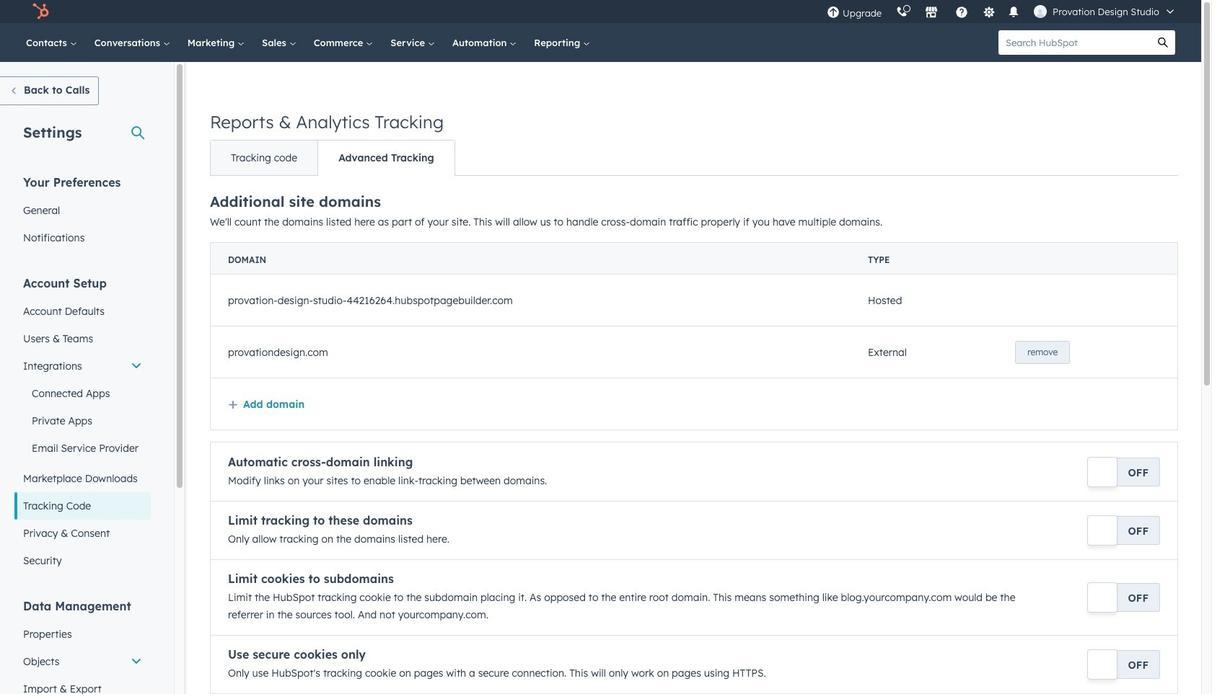 Task type: vqa. For each thing, say whether or not it's contained in the screenshot.
the top in
no



Task type: describe. For each thing, give the bounding box(es) containing it.
james peterson image
[[1034, 5, 1047, 18]]

account setup element
[[14, 276, 151, 575]]



Task type: locate. For each thing, give the bounding box(es) containing it.
marketplaces image
[[925, 6, 938, 19]]

data management element
[[14, 599, 151, 695]]

Search HubSpot search field
[[999, 30, 1151, 55]]

your preferences element
[[14, 175, 151, 252]]

navigation
[[210, 140, 455, 176]]

menu
[[820, 0, 1184, 23]]



